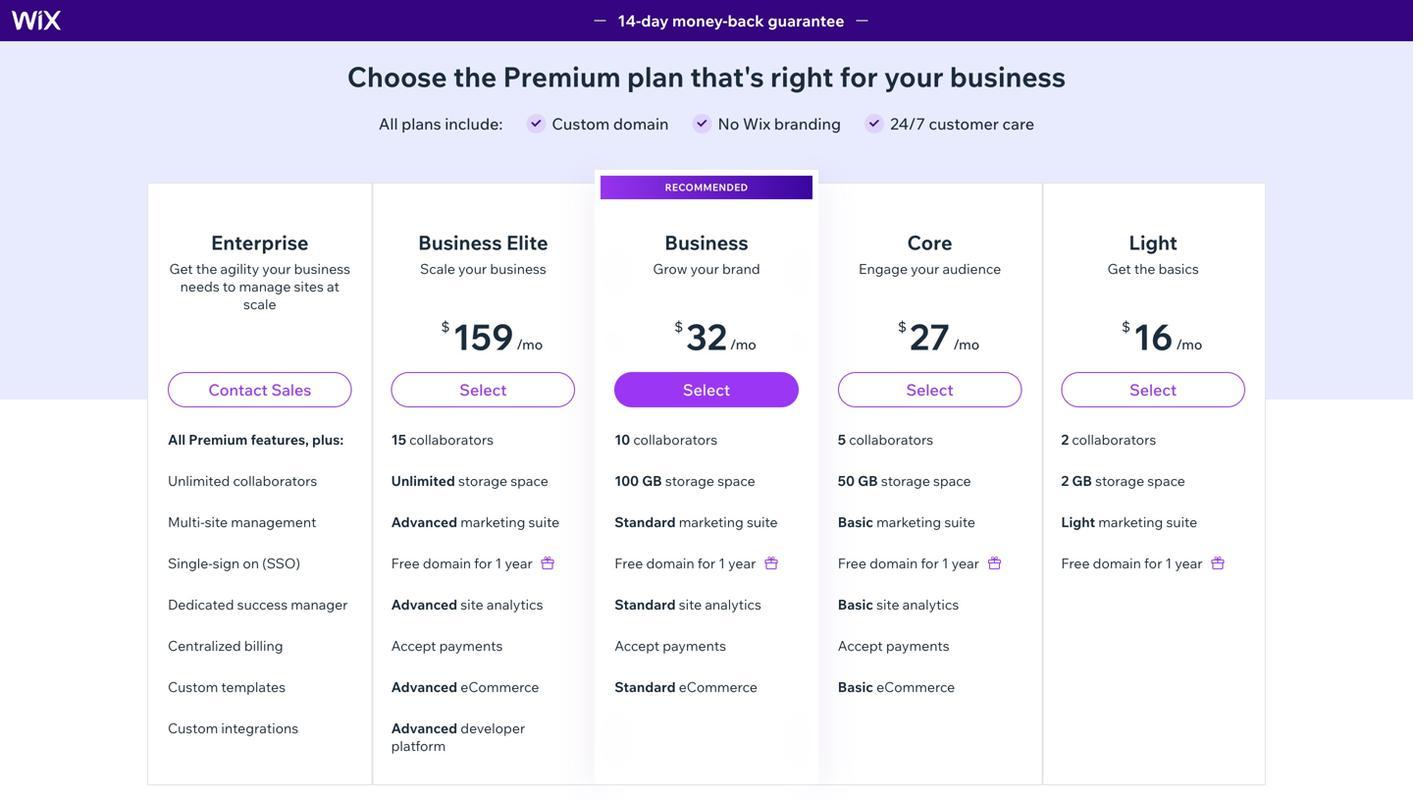 Task type: vqa. For each thing, say whether or not it's contained in the screenshot.
$ 16 /mo
yes



Task type: describe. For each thing, give the bounding box(es) containing it.
/mo for 27
[[954, 336, 980, 353]]

single-sign on (sso)
[[168, 555, 300, 572]]

the for enterprise
[[196, 260, 217, 277]]

custom integrations
[[168, 720, 299, 737]]

day
[[641, 11, 669, 30]]

standard ecommerce
[[615, 678, 758, 696]]

1 free from the left
[[391, 555, 420, 572]]

standard for site analytics
[[615, 596, 676, 613]]

unlimited for unlimited collaborators
[[168, 472, 230, 489]]

basics
[[1159, 260, 1199, 277]]

storage for 100 gb
[[665, 472, 715, 489]]

plans
[[402, 114, 441, 134]]

4 select from the left
[[1130, 380, 1177, 400]]

space for 100 gb storage space
[[718, 472, 756, 489]]

2 1 from the left
[[719, 555, 725, 572]]

wix
[[743, 114, 771, 134]]

contact
[[208, 380, 268, 400]]

site for basic
[[877, 596, 900, 613]]

recommended
[[665, 181, 748, 193]]

50 gb storage space
[[838, 472, 972, 489]]

advanced ecommerce
[[391, 678, 539, 696]]

3 free domain for 1 year from the left
[[838, 555, 980, 572]]

2 free from the left
[[615, 555, 643, 572]]

for down standard marketing suite
[[698, 555, 716, 572]]

single-
[[168, 555, 213, 572]]

needs
[[180, 278, 220, 295]]

analytics for standard site analytics
[[705, 596, 762, 613]]

management
[[231, 513, 317, 531]]

sales
[[271, 380, 311, 400]]

business for elite
[[418, 230, 502, 255]]

at
[[327, 278, 340, 295]]

2 collaborators
[[1062, 431, 1157, 448]]

custom for custom domain
[[552, 114, 610, 134]]

manager
[[291, 596, 348, 613]]

1 payments from the left
[[439, 637, 503, 654]]

5
[[838, 431, 846, 448]]

core engage your audience
[[859, 230, 1001, 277]]

basic for ecommerce
[[838, 678, 874, 696]]

/mo for 159
[[517, 336, 543, 353]]

16
[[1134, 314, 1174, 359]]

gb for 50 gb
[[858, 472, 878, 489]]

collaborators for 15
[[410, 431, 494, 448]]

analytics for advanced site analytics
[[487, 596, 543, 613]]

50
[[838, 472, 855, 489]]

light for light get the basics
[[1129, 230, 1178, 255]]

unlimited for unlimited storage space
[[391, 472, 455, 489]]

all for all premium features, plus:
[[168, 431, 186, 448]]

get for light
[[1108, 260, 1132, 277]]

2 accept payments from the left
[[615, 637, 726, 654]]

2 select button from the left
[[615, 372, 799, 407]]

2 horizontal spatial business
[[950, 59, 1066, 94]]

get for enterprise
[[169, 260, 193, 277]]

1 year from the left
[[505, 555, 533, 572]]

basic marketing suite
[[838, 513, 976, 531]]

contact sales
[[208, 380, 311, 400]]

basic for site analytics
[[838, 596, 874, 613]]

2 payments from the left
[[663, 637, 726, 654]]

storage for 50 gb
[[881, 472, 931, 489]]

$ 16 /mo
[[1122, 314, 1203, 359]]

1 vertical spatial premium
[[189, 431, 248, 448]]

audience
[[943, 260, 1001, 277]]

/mo for 32
[[730, 336, 757, 353]]

24/7
[[891, 114, 926, 134]]

scale
[[420, 260, 455, 277]]

standard marketing suite
[[615, 513, 778, 531]]

manage
[[239, 278, 291, 295]]

domain up advanced site analytics
[[423, 555, 471, 572]]

2 for 2 gb
[[1062, 472, 1069, 489]]

$ for 159
[[441, 318, 450, 335]]

include:
[[445, 114, 503, 134]]

1 1 from the left
[[495, 555, 502, 572]]

custom for custom integrations
[[168, 720, 218, 737]]

marketing for advanced
[[461, 513, 526, 531]]

choose the premium plan that's right for your business
[[347, 59, 1066, 94]]

3 payments from the left
[[886, 637, 950, 654]]

3 select button from the left
[[838, 372, 1022, 407]]

$ for 32
[[675, 318, 683, 335]]

2 gb storage space
[[1062, 472, 1186, 489]]

billing
[[244, 637, 283, 654]]

all premium features, plus:
[[168, 431, 344, 448]]

100
[[615, 472, 639, 489]]

24/7 customer care
[[891, 114, 1035, 134]]

$ for 16
[[1122, 318, 1131, 335]]

plus:
[[312, 431, 344, 448]]

back
[[728, 11, 764, 30]]

15
[[391, 431, 406, 448]]

standard site analytics
[[615, 596, 762, 613]]

4 select button from the left
[[1062, 372, 1246, 407]]

your inside enterprise get the agility your business needs to manage sites at scale
[[262, 260, 291, 277]]

ecommerce for standard ecommerce
[[679, 678, 758, 696]]

4 year from the left
[[1175, 555, 1203, 572]]

brand
[[722, 260, 760, 277]]

on
[[243, 555, 259, 572]]

analytics for basic site analytics
[[903, 596, 959, 613]]

2 free domain for 1 year from the left
[[615, 555, 756, 572]]

developer
[[461, 720, 525, 737]]

14-
[[618, 11, 641, 30]]

for down basic marketing suite
[[921, 555, 939, 572]]

marketing for light
[[1099, 513, 1164, 531]]

multi-
[[168, 513, 205, 531]]

business grow your brand
[[653, 230, 760, 277]]

4 free domain for 1 year from the left
[[1062, 555, 1203, 572]]

no
[[718, 114, 740, 134]]

159
[[453, 314, 514, 359]]

light marketing suite
[[1062, 513, 1198, 531]]

1 free domain for 1 year from the left
[[391, 555, 533, 572]]

right
[[771, 59, 834, 94]]

sites
[[294, 278, 324, 295]]

custom templates
[[168, 678, 286, 696]]

for down light marketing suite
[[1145, 555, 1163, 572]]

advanced site analytics
[[391, 596, 543, 613]]

grow
[[653, 260, 688, 277]]

storage for 2 gb
[[1096, 472, 1145, 489]]

standard for marketing suite
[[615, 513, 676, 531]]

2 year from the left
[[729, 555, 756, 572]]

money-
[[672, 11, 728, 30]]

dedicated
[[168, 596, 234, 613]]

32
[[686, 314, 727, 359]]



Task type: locate. For each thing, give the bounding box(es) containing it.
2 horizontal spatial ecommerce
[[877, 678, 955, 696]]

2 gb from the left
[[858, 472, 878, 489]]

space up advanced marketing suite
[[511, 472, 549, 489]]

1 horizontal spatial ecommerce
[[679, 678, 758, 696]]

year down standard marketing suite
[[729, 555, 756, 572]]

accept up advanced ecommerce
[[391, 637, 436, 654]]

accept payments up the standard ecommerce
[[615, 637, 726, 654]]

engage
[[859, 260, 908, 277]]

light up basics
[[1129, 230, 1178, 255]]

advanced for site analytics
[[391, 596, 458, 613]]

free down light marketing suite
[[1062, 555, 1090, 572]]

0 vertical spatial 2
[[1062, 431, 1069, 448]]

all for all plans include:
[[379, 114, 398, 134]]

standard down standard site analytics
[[615, 678, 676, 696]]

$ for 27
[[898, 318, 907, 335]]

/mo inside $ 16 /mo
[[1177, 336, 1203, 353]]

select down 32
[[683, 380, 730, 400]]

1 horizontal spatial get
[[1108, 260, 1132, 277]]

gb down 2 collaborators
[[1072, 472, 1093, 489]]

3 standard from the top
[[615, 678, 676, 696]]

enterprise get the agility your business needs to manage sites at scale
[[169, 230, 351, 313]]

2 $ from the left
[[675, 318, 683, 335]]

business for grow
[[665, 230, 749, 255]]

analytics down basic marketing suite
[[903, 596, 959, 613]]

business elite scale your business
[[418, 230, 548, 277]]

3 accept payments from the left
[[838, 637, 950, 654]]

1 down standard marketing suite
[[719, 555, 725, 572]]

1 ecommerce from the left
[[461, 678, 539, 696]]

0 horizontal spatial accept payments
[[391, 637, 503, 654]]

1 storage from the left
[[458, 472, 508, 489]]

2 horizontal spatial analytics
[[903, 596, 959, 613]]

space up standard marketing suite
[[718, 472, 756, 489]]

to
[[223, 278, 236, 295]]

1 advanced from the top
[[391, 513, 458, 531]]

1 vertical spatial custom
[[168, 678, 218, 696]]

4 space from the left
[[1148, 472, 1186, 489]]

marketing down unlimited storage space at the left of page
[[461, 513, 526, 531]]

1 standard from the top
[[615, 513, 676, 531]]

3 1 from the left
[[942, 555, 949, 572]]

all left plans at the top left of page
[[379, 114, 398, 134]]

year down basic marketing suite
[[952, 555, 980, 572]]

2 horizontal spatial the
[[1135, 260, 1156, 277]]

light for light marketing suite
[[1062, 513, 1096, 531]]

2 standard from the top
[[615, 596, 676, 613]]

1 accept payments from the left
[[391, 637, 503, 654]]

suite down 2 gb storage space
[[1167, 513, 1198, 531]]

business inside business elite scale your business
[[418, 230, 502, 255]]

$ inside $ 16 /mo
[[1122, 318, 1131, 335]]

ecommerce up developer
[[461, 678, 539, 696]]

4 free from the left
[[1062, 555, 1090, 572]]

payments down advanced site analytics
[[439, 637, 503, 654]]

$ 27 /mo
[[898, 314, 980, 359]]

basic site analytics
[[838, 596, 959, 613]]

domain up standard site analytics
[[646, 555, 695, 572]]

1 horizontal spatial payments
[[663, 637, 726, 654]]

2 storage from the left
[[665, 472, 715, 489]]

$ left 27
[[898, 318, 907, 335]]

light
[[1129, 230, 1178, 255], [1062, 513, 1096, 531]]

collaborators for 2
[[1072, 431, 1157, 448]]

storage up basic marketing suite
[[881, 472, 931, 489]]

no wix branding
[[718, 114, 841, 134]]

4 suite from the left
[[1167, 513, 1198, 531]]

0 horizontal spatial all
[[168, 431, 186, 448]]

1 down advanced marketing suite
[[495, 555, 502, 572]]

light get the basics
[[1108, 230, 1199, 277]]

2 accept from the left
[[615, 637, 660, 654]]

2 select from the left
[[683, 380, 730, 400]]

site for multi-
[[205, 513, 228, 531]]

care
[[1003, 114, 1035, 134]]

elite
[[507, 230, 548, 255]]

select down 27
[[907, 380, 954, 400]]

the left basics
[[1135, 260, 1156, 277]]

business inside business elite scale your business
[[490, 260, 547, 277]]

business up 'scale'
[[418, 230, 502, 255]]

storage up advanced marketing suite
[[458, 472, 508, 489]]

1 horizontal spatial light
[[1129, 230, 1178, 255]]

templates
[[221, 678, 286, 696]]

2 marketing from the left
[[679, 513, 744, 531]]

3 /mo from the left
[[954, 336, 980, 353]]

business up at
[[294, 260, 351, 277]]

choose
[[347, 59, 447, 94]]

site up the standard ecommerce
[[679, 596, 702, 613]]

100 gb storage space
[[615, 472, 756, 489]]

4 1 from the left
[[1166, 555, 1172, 572]]

marketing
[[461, 513, 526, 531], [679, 513, 744, 531], [877, 513, 942, 531], [1099, 513, 1164, 531]]

1 2 from the top
[[1062, 431, 1069, 448]]

2 for 2
[[1062, 431, 1069, 448]]

2 get from the left
[[1108, 260, 1132, 277]]

your right grow
[[691, 260, 719, 277]]

site up basic ecommerce
[[877, 596, 900, 613]]

gb for 100 gb
[[642, 472, 662, 489]]

ecommerce for advanced ecommerce
[[461, 678, 539, 696]]

suite down "50 gb storage space"
[[945, 513, 976, 531]]

0 horizontal spatial get
[[169, 260, 193, 277]]

/mo right 27
[[954, 336, 980, 353]]

3 free from the left
[[838, 555, 867, 572]]

analytics
[[487, 596, 543, 613], [705, 596, 762, 613], [903, 596, 959, 613]]

0 vertical spatial standard
[[615, 513, 676, 531]]

the up needs
[[196, 260, 217, 277]]

/mo inside $ 32 /mo
[[730, 336, 757, 353]]

0 horizontal spatial analytics
[[487, 596, 543, 613]]

unlimited down 15 collaborators at the left bottom of page
[[391, 472, 455, 489]]

3 advanced from the top
[[391, 678, 458, 696]]

5 collaborators
[[838, 431, 934, 448]]

2 vertical spatial standard
[[615, 678, 676, 696]]

multi-site management
[[168, 513, 317, 531]]

accept up basic ecommerce
[[838, 637, 883, 654]]

2 ecommerce from the left
[[679, 678, 758, 696]]

3 space from the left
[[934, 472, 972, 489]]

1 horizontal spatial gb
[[858, 472, 878, 489]]

$ inside $ 32 /mo
[[675, 318, 683, 335]]

accept payments up advanced ecommerce
[[391, 637, 503, 654]]

storage up light marketing suite
[[1096, 472, 1145, 489]]

10
[[615, 431, 630, 448]]

1 horizontal spatial accept
[[615, 637, 660, 654]]

27
[[910, 314, 951, 359]]

centralized
[[168, 637, 241, 654]]

get inside light get the basics
[[1108, 260, 1132, 277]]

0 horizontal spatial the
[[196, 260, 217, 277]]

business inside enterprise get the agility your business needs to manage sites at scale
[[294, 260, 351, 277]]

0 horizontal spatial light
[[1062, 513, 1096, 531]]

collaborators for 10
[[634, 431, 718, 448]]

1 gb from the left
[[642, 472, 662, 489]]

0 horizontal spatial business
[[418, 230, 502, 255]]

1 space from the left
[[511, 472, 549, 489]]

1 horizontal spatial business
[[665, 230, 749, 255]]

2 business from the left
[[665, 230, 749, 255]]

business up care
[[950, 59, 1066, 94]]

collaborators up unlimited storage space at the left of page
[[410, 431, 494, 448]]

domain down plan
[[613, 114, 669, 134]]

4 /mo from the left
[[1177, 336, 1203, 353]]

/mo right 159
[[517, 336, 543, 353]]

4 marketing from the left
[[1099, 513, 1164, 531]]

0 horizontal spatial business
[[294, 260, 351, 277]]

your up 24/7
[[885, 59, 944, 94]]

that's
[[691, 59, 764, 94]]

year down advanced marketing suite
[[505, 555, 533, 572]]

1 vertical spatial 2
[[1062, 472, 1069, 489]]

2 horizontal spatial payments
[[886, 637, 950, 654]]

light down 2 gb storage space
[[1062, 513, 1096, 531]]

1
[[495, 555, 502, 572], [719, 555, 725, 572], [942, 555, 949, 572], [1166, 555, 1172, 572]]

1 horizontal spatial premium
[[503, 59, 621, 94]]

1 suite from the left
[[529, 513, 560, 531]]

branding
[[774, 114, 841, 134]]

customer
[[929, 114, 999, 134]]

free domain for 1 year down light marketing suite
[[1062, 555, 1203, 572]]

free domain for 1 year up standard site analytics
[[615, 555, 756, 572]]

14-day money-back guarantee
[[618, 11, 845, 30]]

accept up the standard ecommerce
[[615, 637, 660, 654]]

basic ecommerce
[[838, 678, 955, 696]]

2 2 from the top
[[1062, 472, 1069, 489]]

all plans include:
[[379, 114, 503, 134]]

3 gb from the left
[[1072, 472, 1093, 489]]

3 marketing from the left
[[877, 513, 942, 531]]

collaborators for 5
[[849, 431, 934, 448]]

integrations
[[221, 720, 299, 737]]

2 analytics from the left
[[705, 596, 762, 613]]

business down elite in the left top of the page
[[490, 260, 547, 277]]

contact sales button
[[168, 372, 352, 407]]

space up basic marketing suite
[[934, 472, 972, 489]]

your
[[885, 59, 944, 94], [262, 260, 291, 277], [458, 260, 487, 277], [691, 260, 719, 277], [911, 260, 940, 277]]

core
[[908, 230, 953, 255]]

year down light marketing suite
[[1175, 555, 1203, 572]]

get left basics
[[1108, 260, 1132, 277]]

light inside light get the basics
[[1129, 230, 1178, 255]]

collaborators up "100 gb storage space" at the bottom
[[634, 431, 718, 448]]

select button
[[391, 372, 575, 407], [615, 372, 799, 407], [838, 372, 1022, 407], [1062, 372, 1246, 407]]

your up manage
[[262, 260, 291, 277]]

1 marketing from the left
[[461, 513, 526, 531]]

3 analytics from the left
[[903, 596, 959, 613]]

1 unlimited from the left
[[168, 472, 230, 489]]

space for 2 gb storage space
[[1148, 472, 1186, 489]]

site for advanced
[[461, 596, 484, 613]]

site for standard
[[679, 596, 702, 613]]

1 /mo from the left
[[517, 336, 543, 353]]

your down core
[[911, 260, 940, 277]]

/mo inside $ 27 /mo
[[954, 336, 980, 353]]

free up basic site analytics
[[838, 555, 867, 572]]

enterprise
[[211, 230, 309, 255]]

1 horizontal spatial all
[[379, 114, 398, 134]]

your right 'scale'
[[458, 260, 487, 277]]

$ inside $ 159 /mo
[[441, 318, 450, 335]]

ecommerce down standard site analytics
[[679, 678, 758, 696]]

standard for ecommerce
[[615, 678, 676, 696]]

1 horizontal spatial unlimited
[[391, 472, 455, 489]]

suite for basic marketing suite
[[945, 513, 976, 531]]

accept payments up basic ecommerce
[[838, 637, 950, 654]]

1 vertical spatial standard
[[615, 596, 676, 613]]

marketing down "100 gb storage space" at the bottom
[[679, 513, 744, 531]]

10 collaborators
[[615, 431, 718, 448]]

domain
[[613, 114, 669, 134], [423, 555, 471, 572], [646, 555, 695, 572], [870, 555, 918, 572], [1093, 555, 1142, 572]]

select down 16
[[1130, 380, 1177, 400]]

advanced for marketing suite
[[391, 513, 458, 531]]

unlimited up the multi-
[[168, 472, 230, 489]]

gb right 100
[[642, 472, 662, 489]]

$ inside $ 27 /mo
[[898, 318, 907, 335]]

1 select button from the left
[[391, 372, 575, 407]]

domain down light marketing suite
[[1093, 555, 1142, 572]]

storage up standard marketing suite
[[665, 472, 715, 489]]

site up the sign
[[205, 513, 228, 531]]

1 analytics from the left
[[487, 596, 543, 613]]

business
[[418, 230, 502, 255], [665, 230, 749, 255]]

marketing for basic
[[877, 513, 942, 531]]

year
[[505, 555, 533, 572], [729, 555, 756, 572], [952, 555, 980, 572], [1175, 555, 1203, 572]]

15 collaborators
[[391, 431, 494, 448]]

select
[[460, 380, 507, 400], [683, 380, 730, 400], [907, 380, 954, 400], [1130, 380, 1177, 400]]

(sso)
[[262, 555, 300, 572]]

suite down unlimited storage space at the left of page
[[529, 513, 560, 531]]

standard up the standard ecommerce
[[615, 596, 676, 613]]

0 vertical spatial premium
[[503, 59, 621, 94]]

1 $ from the left
[[441, 318, 450, 335]]

1 basic from the top
[[838, 513, 874, 531]]

marketing down 2 gb storage space
[[1099, 513, 1164, 531]]

ecommerce for basic ecommerce
[[877, 678, 955, 696]]

advanced for ecommerce
[[391, 678, 458, 696]]

ecommerce down basic site analytics
[[877, 678, 955, 696]]

3 basic from the top
[[838, 678, 874, 696]]

analytics down standard marketing suite
[[705, 596, 762, 613]]

collaborators up 2 gb storage space
[[1072, 431, 1157, 448]]

3 $ from the left
[[898, 318, 907, 335]]

2
[[1062, 431, 1069, 448], [1062, 472, 1069, 489]]

your inside business elite scale your business
[[458, 260, 487, 277]]

features,
[[251, 431, 309, 448]]

3 select from the left
[[907, 380, 954, 400]]

0 vertical spatial all
[[379, 114, 398, 134]]

free domain for 1 year up advanced site analytics
[[391, 555, 533, 572]]

0 vertical spatial custom
[[552, 114, 610, 134]]

suite for light marketing suite
[[1167, 513, 1198, 531]]

1 horizontal spatial the
[[453, 59, 497, 94]]

storage
[[458, 472, 508, 489], [665, 472, 715, 489], [881, 472, 931, 489], [1096, 472, 1145, 489]]

for down advanced marketing suite
[[474, 555, 492, 572]]

success
[[237, 596, 288, 613]]

the
[[453, 59, 497, 94], [196, 260, 217, 277], [1135, 260, 1156, 277]]

space for 50 gb storage space
[[934, 472, 972, 489]]

scale
[[243, 295, 276, 313]]

for
[[840, 59, 878, 94], [474, 555, 492, 572], [698, 555, 716, 572], [921, 555, 939, 572], [1145, 555, 1163, 572]]

free up standard site analytics
[[615, 555, 643, 572]]

free
[[391, 555, 420, 572], [615, 555, 643, 572], [838, 555, 867, 572], [1062, 555, 1090, 572]]

business inside the business grow your brand
[[665, 230, 749, 255]]

3 storage from the left
[[881, 472, 931, 489]]

the inside light get the basics
[[1135, 260, 1156, 277]]

1 accept from the left
[[391, 637, 436, 654]]

for right right
[[840, 59, 878, 94]]

free up advanced site analytics
[[391, 555, 420, 572]]

gb for 2 gb
[[1072, 472, 1093, 489]]

3 accept from the left
[[838, 637, 883, 654]]

unlimited storage space
[[391, 472, 549, 489]]

/mo for 16
[[1177, 336, 1203, 353]]

centralized billing
[[168, 637, 283, 654]]

plan
[[627, 59, 684, 94]]

your inside the business grow your brand
[[691, 260, 719, 277]]

domain up basic site analytics
[[870, 555, 918, 572]]

$ left 159
[[441, 318, 450, 335]]

premium up unlimited collaborators
[[189, 431, 248, 448]]

$ 32 /mo
[[675, 314, 757, 359]]

1 horizontal spatial analytics
[[705, 596, 762, 613]]

all up unlimited collaborators
[[168, 431, 186, 448]]

suite for standard marketing suite
[[747, 513, 778, 531]]

0 horizontal spatial payments
[[439, 637, 503, 654]]

the for light
[[1135, 260, 1156, 277]]

/mo inside $ 159 /mo
[[517, 336, 543, 353]]

2 vertical spatial basic
[[838, 678, 874, 696]]

3 year from the left
[[952, 555, 980, 572]]

select button down 159
[[391, 372, 575, 407]]

2 suite from the left
[[747, 513, 778, 531]]

4 $ from the left
[[1122, 318, 1131, 335]]

0 horizontal spatial gb
[[642, 472, 662, 489]]

marketing for standard
[[679, 513, 744, 531]]

select down 159
[[460, 380, 507, 400]]

/mo right 16
[[1177, 336, 1203, 353]]

get
[[169, 260, 193, 277], [1108, 260, 1132, 277]]

marketing down "50 gb storage space"
[[877, 513, 942, 531]]

the up "include:"
[[453, 59, 497, 94]]

sign
[[213, 555, 240, 572]]

$ left 32
[[675, 318, 683, 335]]

the inside enterprise get the agility your business needs to manage sites at scale
[[196, 260, 217, 277]]

0 horizontal spatial unlimited
[[168, 472, 230, 489]]

1 business from the left
[[418, 230, 502, 255]]

1 horizontal spatial business
[[490, 260, 547, 277]]

unlimited collaborators
[[168, 472, 317, 489]]

0 vertical spatial light
[[1129, 230, 1178, 255]]

2 basic from the top
[[838, 596, 874, 613]]

1 vertical spatial light
[[1062, 513, 1096, 531]]

0 vertical spatial basic
[[838, 513, 874, 531]]

collaborators up "50 gb storage space"
[[849, 431, 934, 448]]

3 suite from the left
[[945, 513, 976, 531]]

custom domain
[[552, 114, 669, 134]]

1 horizontal spatial accept payments
[[615, 637, 726, 654]]

$ left 16
[[1122, 318, 1131, 335]]

1 vertical spatial basic
[[838, 596, 874, 613]]

2 vertical spatial custom
[[168, 720, 218, 737]]

1 vertical spatial all
[[168, 431, 186, 448]]

/mo right 32
[[730, 336, 757, 353]]

4 storage from the left
[[1096, 472, 1145, 489]]

0 horizontal spatial accept
[[391, 637, 436, 654]]

collaborators
[[410, 431, 494, 448], [634, 431, 718, 448], [849, 431, 934, 448], [1072, 431, 1157, 448], [233, 472, 317, 489]]

unlimited
[[168, 472, 230, 489], [391, 472, 455, 489]]

basic for marketing suite
[[838, 513, 874, 531]]

get up needs
[[169, 260, 193, 277]]

suite
[[529, 513, 560, 531], [747, 513, 778, 531], [945, 513, 976, 531], [1167, 513, 1198, 531]]

ecommerce
[[461, 678, 539, 696], [679, 678, 758, 696], [877, 678, 955, 696]]

2 unlimited from the left
[[391, 472, 455, 489]]

basic up basic ecommerce
[[838, 596, 874, 613]]

accept payments
[[391, 637, 503, 654], [615, 637, 726, 654], [838, 637, 950, 654]]

custom for custom templates
[[168, 678, 218, 696]]

free domain for 1 year
[[391, 555, 533, 572], [615, 555, 756, 572], [838, 555, 980, 572], [1062, 555, 1203, 572]]

3 ecommerce from the left
[[877, 678, 955, 696]]

2 horizontal spatial accept payments
[[838, 637, 950, 654]]

suite for advanced marketing suite
[[529, 513, 560, 531]]

1 get from the left
[[169, 260, 193, 277]]

standard
[[615, 513, 676, 531], [615, 596, 676, 613], [615, 678, 676, 696]]

agility
[[220, 260, 259, 277]]

payments
[[439, 637, 503, 654], [663, 637, 726, 654], [886, 637, 950, 654]]

2 /mo from the left
[[730, 336, 757, 353]]

dedicated success manager
[[168, 596, 348, 613]]

guarantee
[[768, 11, 845, 30]]

business up brand at the right top of page
[[665, 230, 749, 255]]

collaborators up management at bottom left
[[233, 472, 317, 489]]

0 horizontal spatial premium
[[189, 431, 248, 448]]

0 horizontal spatial ecommerce
[[461, 678, 539, 696]]

your inside core engage your audience
[[911, 260, 940, 277]]

$
[[441, 318, 450, 335], [675, 318, 683, 335], [898, 318, 907, 335], [1122, 318, 1131, 335]]

free domain for 1 year down basic marketing suite
[[838, 555, 980, 572]]

1 select from the left
[[460, 380, 507, 400]]

platform
[[391, 737, 446, 754]]

2 space from the left
[[718, 472, 756, 489]]

developer platform
[[391, 720, 525, 754]]

2 horizontal spatial accept
[[838, 637, 883, 654]]

2 horizontal spatial gb
[[1072, 472, 1093, 489]]

get inside enterprise get the agility your business needs to manage sites at scale
[[169, 260, 193, 277]]

gb right 50
[[858, 472, 878, 489]]

business
[[950, 59, 1066, 94], [294, 260, 351, 277], [490, 260, 547, 277]]

2 advanced from the top
[[391, 596, 458, 613]]

1 down basic marketing suite
[[942, 555, 949, 572]]

4 advanced from the top
[[391, 720, 458, 737]]



